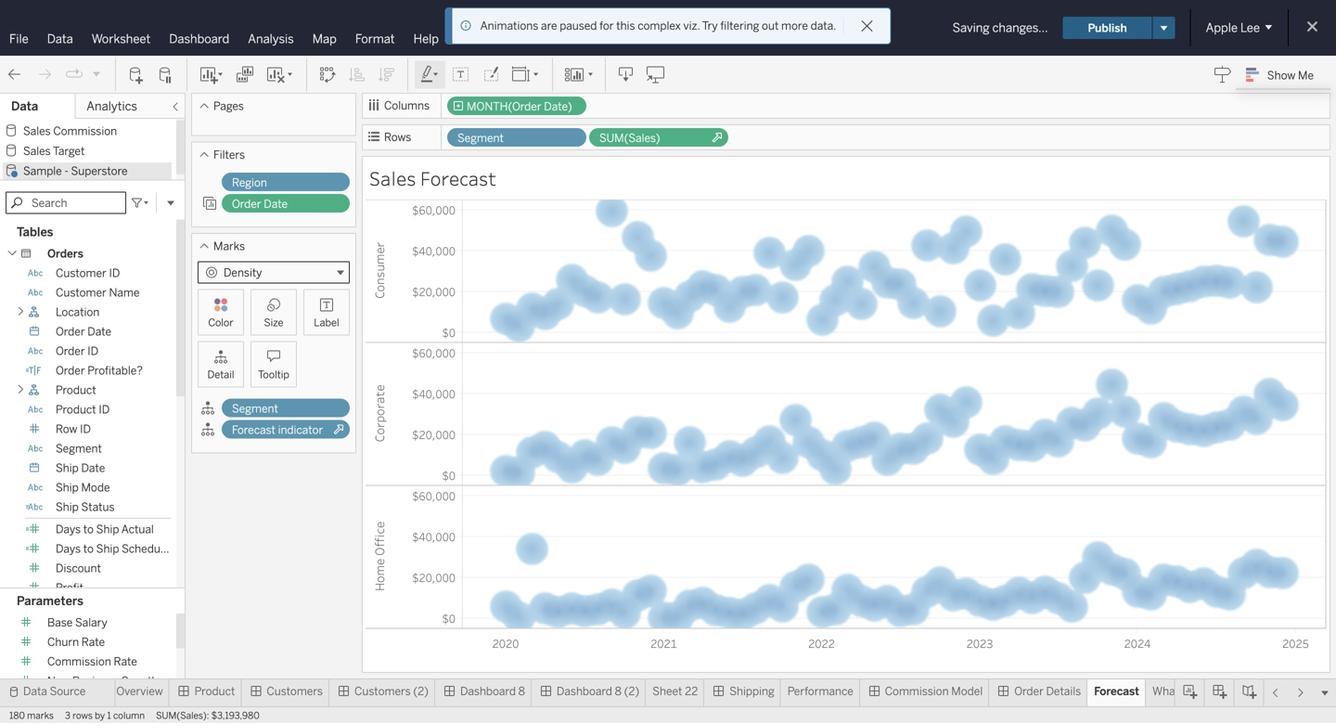 Task type: describe. For each thing, give the bounding box(es) containing it.
0 vertical spatial data
[[47, 32, 73, 46]]

scheduled
[[122, 542, 176, 556]]

sample - superstore
[[23, 164, 128, 178]]

3
[[65, 710, 70, 721]]

clear sheet image
[[265, 65, 295, 84]]

indicator
[[278, 423, 323, 437]]

dashboard for dashboard
[[169, 32, 230, 46]]

$3,193,980
[[211, 710, 260, 721]]

actual
[[121, 523, 154, 536]]

sort descending image
[[378, 65, 396, 84]]

2 (2) from the left
[[624, 685, 640, 698]]

8 for dashboard 8 (2)
[[615, 685, 622, 698]]

dashboard 8 (2)
[[557, 685, 640, 698]]

are
[[541, 19, 557, 32]]

animations are paused for this complex viz. try filtering out more data.
[[480, 19, 837, 32]]

ship up days to ship scheduled
[[96, 523, 119, 536]]

tables
[[17, 225, 53, 240]]

1 horizontal spatial segment
[[232, 402, 278, 415]]

lee
[[1241, 20, 1261, 35]]

ship down days to ship actual
[[96, 542, 119, 556]]

churn rate
[[47, 635, 105, 649]]

source
[[50, 685, 86, 698]]

name
[[109, 286, 140, 299]]

status
[[81, 500, 115, 514]]

swap rows and columns image
[[318, 65, 337, 84]]

discount
[[56, 562, 101, 575]]

apple lee
[[1206, 20, 1261, 35]]

mode
[[81, 481, 110, 494]]

show
[[1268, 68, 1296, 82]]

days to ship actual
[[56, 523, 154, 536]]

1 vertical spatial superstore
[[71, 164, 128, 178]]

dashboard for dashboard 8 (2)
[[557, 685, 613, 698]]

salary
[[75, 616, 107, 629]]

row id
[[56, 422, 91, 436]]

8 for dashboard 8
[[519, 685, 525, 698]]

format workbook image
[[482, 65, 500, 84]]

animations
[[480, 19, 539, 32]]

0 vertical spatial order date
[[232, 197, 288, 211]]

applies to selected worksheets with same data source image
[[202, 196, 217, 211]]

2 vertical spatial product
[[195, 685, 235, 698]]

order down "region"
[[232, 197, 261, 211]]

data guide image
[[1214, 65, 1232, 84]]

ship for ship date
[[56, 461, 79, 475]]

order details
[[1015, 685, 1082, 698]]

days for days to ship scheduled
[[56, 542, 81, 556]]

new data source image
[[127, 65, 146, 84]]

parameters
[[17, 594, 83, 608]]

marks. press enter to open the view data window.. use arrow keys to navigate data visualization elements. image
[[462, 200, 1327, 628]]

sales for sales target
[[23, 144, 51, 158]]

viz.
[[684, 19, 700, 32]]

for
[[600, 19, 614, 32]]

profit
[[56, 581, 84, 595]]

density button
[[198, 261, 350, 284]]

Search text field
[[6, 192, 126, 214]]

month(order date)
[[467, 100, 572, 113]]

ship for ship status
[[56, 500, 79, 514]]

details
[[1047, 685, 1082, 698]]

base
[[47, 616, 73, 629]]

show me button
[[1238, 60, 1331, 89]]

marks
[[27, 710, 54, 721]]

color
[[208, 317, 234, 329]]

sheet 22
[[653, 685, 698, 698]]

size
[[264, 317, 284, 329]]

analysis
[[248, 32, 294, 46]]

sheet
[[653, 685, 683, 698]]

out
[[762, 19, 779, 32]]

what
[[1153, 685, 1180, 698]]

ship for ship mode
[[56, 481, 79, 494]]

animations are paused for this complex viz. try filtering out more data. alert
[[480, 18, 837, 34]]

if
[[1182, 685, 1189, 698]]

sample
[[23, 164, 62, 178]]

1 vertical spatial date
[[88, 325, 111, 338]]

new business growth
[[47, 674, 158, 688]]

detail
[[207, 369, 234, 381]]

sales forecast
[[369, 165, 497, 191]]

what if forecast
[[1153, 685, 1235, 698]]

duplicate image
[[236, 65, 254, 84]]

highlight image
[[420, 65, 441, 84]]

sum(sales)
[[600, 131, 660, 145]]

performance
[[788, 685, 854, 698]]

commission rate
[[47, 655, 137, 668]]

sales for sales commission
[[23, 124, 51, 138]]

null detail image for forecast indicator
[[200, 422, 215, 437]]

180 marks
[[9, 710, 54, 721]]

id for order id
[[88, 344, 99, 358]]

churn
[[47, 635, 79, 649]]

order up order id
[[56, 325, 85, 338]]

rate for commission rate
[[114, 655, 137, 668]]

data.
[[811, 19, 837, 32]]

paused
[[560, 19, 597, 32]]

model
[[952, 685, 983, 698]]

to for days to ship scheduled
[[83, 542, 94, 556]]

growth
[[121, 674, 158, 688]]

tooltip
[[258, 369, 290, 381]]

show mark labels image
[[452, 65, 471, 84]]

forecast indicator
[[232, 423, 323, 437]]

overview
[[116, 685, 163, 698]]

forecast left indicator
[[232, 423, 276, 437]]

collapse image
[[170, 101, 181, 112]]

business
[[72, 674, 118, 688]]

saving changes...
[[953, 20, 1049, 35]]

worksheet
[[92, 32, 151, 46]]

try
[[702, 19, 718, 32]]

orders
[[47, 247, 83, 260]]

format
[[355, 32, 395, 46]]

3 rows by 1 column
[[65, 710, 145, 721]]

1 horizontal spatial replay animation image
[[91, 68, 102, 79]]

id for product id
[[99, 403, 110, 416]]



Task type: vqa. For each thing, say whether or not it's contained in the screenshot.
navigation
no



Task type: locate. For each thing, give the bounding box(es) containing it.
ship status
[[56, 500, 115, 514]]

file
[[9, 32, 28, 46]]

customer for customer name
[[56, 286, 107, 299]]

customer down orders
[[56, 266, 107, 280]]

0 vertical spatial null detail image
[[200, 401, 215, 415]]

rows
[[73, 710, 93, 721]]

date down location
[[88, 325, 111, 338]]

1 days from the top
[[56, 523, 81, 536]]

null detail image
[[200, 401, 215, 415], [200, 422, 215, 437]]

0 horizontal spatial dashboard
[[169, 32, 230, 46]]

ship down ship mode
[[56, 500, 79, 514]]

1 8 from the left
[[519, 685, 525, 698]]

marks
[[213, 239, 245, 253]]

0 vertical spatial rate
[[81, 635, 105, 649]]

22
[[685, 685, 698, 698]]

1 horizontal spatial superstore
[[665, 19, 743, 37]]

commission for commission rate
[[47, 655, 111, 668]]

me
[[1299, 68, 1314, 82]]

pause auto updates image
[[157, 65, 175, 84]]

id for row id
[[80, 422, 91, 436]]

more
[[782, 19, 808, 32]]

0 vertical spatial date
[[264, 197, 288, 211]]

0 vertical spatial commission
[[53, 124, 117, 138]]

id
[[109, 266, 120, 280], [88, 344, 99, 358], [99, 403, 110, 416], [80, 422, 91, 436]]

location
[[56, 305, 100, 319]]

1 null detail image from the top
[[200, 401, 215, 415]]

0 horizontal spatial rate
[[81, 635, 105, 649]]

product up product id
[[56, 383, 96, 397]]

customers for customers (2)
[[355, 685, 411, 698]]

1 vertical spatial order date
[[56, 325, 111, 338]]

dashboard 8
[[460, 685, 525, 698]]

pages
[[213, 99, 244, 113]]

sales commission
[[23, 124, 117, 138]]

replay animation image up analytics
[[91, 68, 102, 79]]

0 horizontal spatial superstore
[[71, 164, 128, 178]]

new worksheet image
[[199, 65, 225, 84]]

customer id
[[56, 266, 120, 280]]

undo image
[[6, 65, 24, 84]]

2 horizontal spatial segment
[[458, 131, 504, 145]]

ship down ship date on the bottom of page
[[56, 481, 79, 494]]

help
[[414, 32, 439, 46]]

ship mode
[[56, 481, 110, 494]]

commission model
[[885, 685, 983, 698]]

rows
[[384, 130, 412, 144]]

1 vertical spatial commission
[[47, 655, 111, 668]]

shipping
[[730, 685, 775, 698]]

to
[[83, 523, 94, 536], [83, 542, 94, 556]]

forecast
[[420, 165, 497, 191], [232, 423, 276, 437], [1095, 685, 1140, 698], [1192, 685, 1235, 698]]

0 horizontal spatial customers
[[267, 685, 323, 698]]

columns
[[384, 99, 430, 112]]

data
[[47, 32, 73, 46], [11, 99, 38, 114], [23, 685, 47, 698]]

region
[[232, 176, 267, 189]]

commission down churn rate
[[47, 655, 111, 668]]

month(order
[[467, 100, 542, 113]]

2 customer from the top
[[56, 286, 107, 299]]

to up discount
[[83, 542, 94, 556]]

download image
[[617, 65, 636, 84]]

date down "region"
[[264, 197, 288, 211]]

customer name
[[56, 286, 140, 299]]

2 horizontal spatial dashboard
[[557, 685, 613, 698]]

1 vertical spatial sales
[[23, 144, 51, 158]]

id for customer id
[[109, 266, 120, 280]]

1 vertical spatial data
[[11, 99, 38, 114]]

replay animation image
[[65, 65, 84, 84], [91, 68, 102, 79]]

commission up target
[[53, 124, 117, 138]]

8 left dashboard 8 (2)
[[519, 685, 525, 698]]

filtering
[[721, 19, 760, 32]]

profitable?
[[88, 364, 143, 377]]

order id
[[56, 344, 99, 358]]

order date down location
[[56, 325, 111, 338]]

-
[[64, 164, 68, 178]]

product
[[56, 383, 96, 397], [56, 403, 96, 416], [195, 685, 235, 698]]

8 left sheet
[[615, 685, 622, 698]]

0 horizontal spatial 8
[[519, 685, 525, 698]]

rate up the growth
[[114, 655, 137, 668]]

order
[[232, 197, 261, 211], [56, 325, 85, 338], [56, 344, 85, 358], [56, 364, 85, 377], [1015, 685, 1044, 698]]

data source
[[23, 685, 86, 698]]

data down undo icon
[[11, 99, 38, 114]]

(2)
[[413, 685, 429, 698], [624, 685, 640, 698]]

saving
[[953, 20, 990, 35]]

days down ship status
[[56, 523, 81, 536]]

2 days from the top
[[56, 542, 81, 556]]

rate up the commission rate
[[81, 635, 105, 649]]

1 horizontal spatial rate
[[114, 655, 137, 668]]

0 vertical spatial days
[[56, 523, 81, 536]]

ship
[[56, 461, 79, 475], [56, 481, 79, 494], [56, 500, 79, 514], [96, 523, 119, 536], [96, 542, 119, 556]]

2 vertical spatial sales
[[369, 165, 416, 191]]

date)
[[544, 100, 572, 113]]

label
[[314, 317, 339, 329]]

1 horizontal spatial dashboard
[[460, 685, 516, 698]]

1 customers from the left
[[267, 685, 323, 698]]

date up mode
[[81, 461, 105, 475]]

2 null detail image from the top
[[200, 422, 215, 437]]

1 vertical spatial to
[[83, 542, 94, 556]]

analytics
[[87, 99, 137, 114]]

this
[[617, 19, 635, 32]]

commission left "model"
[[885, 685, 949, 698]]

density
[[224, 266, 262, 279]]

data up redo icon
[[47, 32, 73, 46]]

id right row
[[80, 422, 91, 436]]

0 vertical spatial sales
[[23, 124, 51, 138]]

1 (2) from the left
[[413, 685, 429, 698]]

2 8 from the left
[[615, 685, 622, 698]]

forecast right if
[[1192, 685, 1235, 698]]

null detail image for segment
[[200, 401, 215, 415]]

0 horizontal spatial segment
[[56, 442, 102, 455]]

row
[[56, 422, 77, 436]]

product up row id
[[56, 403, 96, 416]]

dashboard
[[169, 32, 230, 46], [460, 685, 516, 698], [557, 685, 613, 698]]

id up order profitable?
[[88, 344, 99, 358]]

segment up forecast indicator
[[232, 402, 278, 415]]

map
[[313, 32, 337, 46]]

show/hide cards image
[[564, 65, 594, 84]]

order up order profitable?
[[56, 344, 85, 358]]

rate
[[81, 635, 105, 649], [114, 655, 137, 668]]

sales for sales forecast
[[369, 165, 416, 191]]

2 vertical spatial data
[[23, 685, 47, 698]]

customers
[[267, 685, 323, 698], [355, 685, 411, 698]]

days
[[56, 523, 81, 536], [56, 542, 81, 556]]

order date down "region"
[[232, 197, 288, 211]]

new
[[47, 674, 70, 688]]

1 horizontal spatial customers
[[355, 685, 411, 698]]

to down ship status
[[83, 523, 94, 536]]

sales up sales target at the left top of the page
[[23, 124, 51, 138]]

info image
[[460, 19, 473, 32]]

1 vertical spatial product
[[56, 403, 96, 416]]

2 vertical spatial commission
[[885, 685, 949, 698]]

1 horizontal spatial (2)
[[624, 685, 640, 698]]

sum(sales):
[[156, 710, 209, 721]]

0 vertical spatial superstore
[[665, 19, 743, 37]]

0 horizontal spatial (2)
[[413, 685, 429, 698]]

column
[[113, 710, 145, 721]]

redo image
[[35, 65, 54, 84]]

to for days to ship actual
[[83, 523, 94, 536]]

1 horizontal spatial order date
[[232, 197, 288, 211]]

forecast down month(order
[[420, 165, 497, 191]]

customer up location
[[56, 286, 107, 299]]

0 horizontal spatial order date
[[56, 325, 111, 338]]

order date
[[232, 197, 288, 211], [56, 325, 111, 338]]

order down order id
[[56, 364, 85, 377]]

0 vertical spatial to
[[83, 523, 94, 536]]

rate for churn rate
[[81, 635, 105, 649]]

order profitable?
[[56, 364, 143, 377]]

apple
[[1206, 20, 1238, 35]]

id down order profitable?
[[99, 403, 110, 416]]

0 vertical spatial customer
[[56, 266, 107, 280]]

1 customer from the top
[[56, 266, 107, 280]]

data up 180 marks
[[23, 685, 47, 698]]

ship up ship mode
[[56, 461, 79, 475]]

1
[[107, 710, 111, 721]]

2 vertical spatial date
[[81, 461, 105, 475]]

complex
[[638, 19, 681, 32]]

customer for customer id
[[56, 266, 107, 280]]

commission
[[53, 124, 117, 138], [47, 655, 111, 668], [885, 685, 949, 698]]

sales down rows
[[369, 165, 416, 191]]

1 vertical spatial rate
[[114, 655, 137, 668]]

(2) left dashboard 8
[[413, 685, 429, 698]]

commission for commission model
[[885, 685, 949, 698]]

changes...
[[993, 20, 1049, 35]]

1 horizontal spatial 8
[[615, 685, 622, 698]]

superstore
[[665, 19, 743, 37], [71, 164, 128, 178]]

open and edit this workbook in tableau desktop image
[[647, 65, 666, 84]]

8
[[519, 685, 525, 698], [615, 685, 622, 698]]

1 vertical spatial customer
[[56, 286, 107, 299]]

sales
[[23, 124, 51, 138], [23, 144, 51, 158], [369, 165, 416, 191]]

sum(sales): $3,193,980
[[156, 710, 260, 721]]

sales target
[[23, 144, 85, 158]]

filters
[[213, 148, 245, 162]]

sales up sample
[[23, 144, 51, 158]]

0 vertical spatial segment
[[458, 131, 504, 145]]

2 customers from the left
[[355, 685, 411, 698]]

segment up ship date on the bottom of page
[[56, 442, 102, 455]]

publish button
[[1063, 17, 1152, 39]]

target
[[53, 144, 85, 158]]

0 horizontal spatial replay animation image
[[65, 65, 84, 84]]

days for days to ship actual
[[56, 523, 81, 536]]

1 vertical spatial segment
[[232, 402, 278, 415]]

(2) left sheet
[[624, 685, 640, 698]]

forecast left what
[[1095, 685, 1140, 698]]

customers for customers
[[267, 685, 323, 698]]

2 to from the top
[[83, 542, 94, 556]]

180
[[9, 710, 25, 721]]

draft
[[623, 21, 649, 35]]

segment down month(order
[[458, 131, 504, 145]]

order left details
[[1015, 685, 1044, 698]]

dashboard for dashboard 8
[[460, 685, 516, 698]]

product up sum(sales): $3,193,980
[[195, 685, 235, 698]]

id up name
[[109, 266, 120, 280]]

ship date
[[56, 461, 105, 475]]

days up discount
[[56, 542, 81, 556]]

customers (2)
[[355, 685, 429, 698]]

publish
[[1088, 21, 1128, 35]]

fit image
[[511, 65, 541, 84]]

sort ascending image
[[348, 65, 367, 84]]

days to ship scheduled
[[56, 542, 176, 556]]

1 to from the top
[[83, 523, 94, 536]]

replay animation image right redo icon
[[65, 65, 84, 84]]

1 vertical spatial days
[[56, 542, 81, 556]]

2 vertical spatial segment
[[56, 442, 102, 455]]

0 vertical spatial product
[[56, 383, 96, 397]]

1 vertical spatial null detail image
[[200, 422, 215, 437]]



